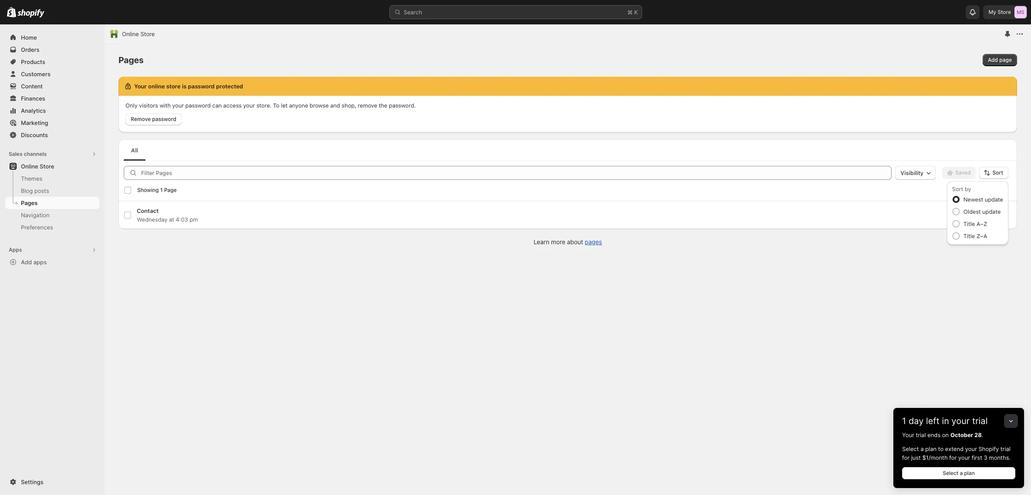 Task type: vqa. For each thing, say whether or not it's contained in the screenshot.
the left Shopify image
yes



Task type: locate. For each thing, give the bounding box(es) containing it.
1 vertical spatial select
[[943, 470, 959, 477]]

online store right online store icon
[[122, 30, 155, 37]]

a for select a plan
[[960, 470, 963, 477]]

plan down first
[[964, 470, 975, 477]]

0 vertical spatial online
[[122, 30, 139, 37]]

store
[[998, 9, 1011, 15], [141, 30, 155, 37], [40, 163, 54, 170]]

online
[[122, 30, 139, 37], [21, 163, 38, 170]]

plan
[[925, 446, 937, 453], [964, 470, 975, 477]]

sales channels
[[9, 151, 47, 157]]

store right my
[[998, 9, 1011, 15]]

orders
[[21, 46, 39, 53]]

select a plan link
[[902, 467, 1016, 480]]

0 horizontal spatial select
[[902, 446, 919, 453]]

extend
[[945, 446, 964, 453]]

plan inside select a plan to extend your shopify trial for just $1/month for your first 3 months.
[[925, 446, 937, 453]]

28
[[975, 432, 982, 439]]

1 horizontal spatial select
[[943, 470, 959, 477]]

shopify image
[[7, 7, 16, 17]]

select down select a plan to extend your shopify trial for just $1/month for your first 3 months.
[[943, 470, 959, 477]]

k
[[634, 9, 638, 16]]

store right online store icon
[[141, 30, 155, 37]]

online store image
[[110, 30, 119, 38]]

your left first
[[958, 454, 970, 461]]

store up themes link
[[40, 163, 54, 170]]

⌘
[[628, 9, 633, 16]]

2 vertical spatial trial
[[1001, 446, 1011, 453]]

online store link right online store icon
[[122, 30, 155, 38]]

finances link
[[5, 92, 99, 105]]

for left just
[[902, 454, 910, 461]]

0 horizontal spatial plan
[[925, 446, 937, 453]]

select a plan
[[943, 470, 975, 477]]

1 horizontal spatial online store
[[122, 30, 155, 37]]

first
[[972, 454, 982, 461]]

1 vertical spatial online store
[[21, 163, 54, 170]]

in
[[942, 416, 949, 427]]

online up themes
[[21, 163, 38, 170]]

a down select a plan to extend your shopify trial for just $1/month for your first 3 months.
[[960, 470, 963, 477]]

your inside dropdown button
[[952, 416, 970, 427]]

1 vertical spatial plan
[[964, 470, 975, 477]]

select up just
[[902, 446, 919, 453]]

1 horizontal spatial online store link
[[122, 30, 155, 38]]

0 vertical spatial store
[[998, 9, 1011, 15]]

1 vertical spatial a
[[960, 470, 963, 477]]

your up october
[[952, 416, 970, 427]]

1 horizontal spatial store
[[141, 30, 155, 37]]

2 vertical spatial your
[[958, 454, 970, 461]]

for
[[902, 454, 910, 461], [949, 454, 957, 461]]

1 day left in your trial button
[[894, 408, 1024, 427]]

add apps
[[21, 259, 47, 266]]

home
[[21, 34, 37, 41]]

online store link down channels
[[5, 160, 99, 173]]

trial up 28
[[972, 416, 988, 427]]

discounts link
[[5, 129, 99, 141]]

select inside select a plan to extend your shopify trial for just $1/month for your first 3 months.
[[902, 446, 919, 453]]

apps button
[[5, 244, 99, 256]]

trial right 'your'
[[916, 432, 926, 439]]

0 horizontal spatial for
[[902, 454, 910, 461]]

online store
[[122, 30, 155, 37], [21, 163, 54, 170]]

a for select a plan to extend your shopify trial for just $1/month for your first 3 months.
[[921, 446, 924, 453]]

your up first
[[965, 446, 977, 453]]

my store image
[[1015, 6, 1027, 18]]

online store link
[[122, 30, 155, 38], [5, 160, 99, 173]]

home link
[[5, 31, 99, 44]]

1 vertical spatial online store link
[[5, 160, 99, 173]]

0 horizontal spatial a
[[921, 446, 924, 453]]

a inside select a plan to extend your shopify trial for just $1/month for your first 3 months.
[[921, 446, 924, 453]]

content link
[[5, 80, 99, 92]]

1 horizontal spatial plan
[[964, 470, 975, 477]]

$1/month
[[923, 454, 948, 461]]

0 horizontal spatial online
[[21, 163, 38, 170]]

trial up months.
[[1001, 446, 1011, 453]]

online right online store icon
[[122, 30, 139, 37]]

day
[[909, 416, 924, 427]]

select
[[902, 446, 919, 453], [943, 470, 959, 477]]

navigation link
[[5, 209, 99, 221]]

2 horizontal spatial trial
[[1001, 446, 1011, 453]]

just
[[911, 454, 921, 461]]

pages
[[21, 200, 38, 207]]

blog posts
[[21, 187, 49, 194]]

0 vertical spatial online store link
[[122, 30, 155, 38]]

a up just
[[921, 446, 924, 453]]

plan up the $1/month
[[925, 446, 937, 453]]

orders link
[[5, 44, 99, 56]]

a
[[921, 446, 924, 453], [960, 470, 963, 477]]

1 horizontal spatial trial
[[972, 416, 988, 427]]

october
[[951, 432, 973, 439]]

preferences
[[21, 224, 53, 231]]

for down extend
[[949, 454, 957, 461]]

1 horizontal spatial for
[[949, 454, 957, 461]]

0 vertical spatial plan
[[925, 446, 937, 453]]

0 horizontal spatial store
[[40, 163, 54, 170]]

2 vertical spatial store
[[40, 163, 54, 170]]

online store down channels
[[21, 163, 54, 170]]

marketing
[[21, 119, 48, 126]]

0 vertical spatial select
[[902, 446, 919, 453]]

1 vertical spatial your
[[965, 446, 977, 453]]

sales
[[9, 151, 22, 157]]

0 vertical spatial trial
[[972, 416, 988, 427]]

themes
[[21, 175, 42, 182]]

trial inside dropdown button
[[972, 416, 988, 427]]

trial
[[972, 416, 988, 427], [916, 432, 926, 439], [1001, 446, 1011, 453]]

customers link
[[5, 68, 99, 80]]

marketing link
[[5, 117, 99, 129]]

1 vertical spatial online
[[21, 163, 38, 170]]

0 vertical spatial your
[[952, 416, 970, 427]]

0 horizontal spatial trial
[[916, 432, 926, 439]]

your
[[902, 432, 914, 439]]

products link
[[5, 56, 99, 68]]

your
[[952, 416, 970, 427], [965, 446, 977, 453], [958, 454, 970, 461]]

0 vertical spatial online store
[[122, 30, 155, 37]]

0 vertical spatial a
[[921, 446, 924, 453]]

3
[[984, 454, 988, 461]]

months.
[[989, 454, 1011, 461]]

blog
[[21, 187, 33, 194]]

1 horizontal spatial a
[[960, 470, 963, 477]]

on
[[942, 432, 949, 439]]

1 day left in your trial element
[[894, 431, 1024, 488]]

to
[[938, 446, 944, 453]]



Task type: describe. For each thing, give the bounding box(es) containing it.
settings link
[[5, 476, 99, 488]]

plan for select a plan
[[964, 470, 975, 477]]

my
[[989, 9, 996, 15]]

plan for select a plan to extend your shopify trial for just $1/month for your first 3 months.
[[925, 446, 937, 453]]

settings
[[21, 479, 43, 486]]

add
[[21, 259, 32, 266]]

trial inside select a plan to extend your shopify trial for just $1/month for your first 3 months.
[[1001, 446, 1011, 453]]

content
[[21, 83, 43, 90]]

products
[[21, 58, 45, 65]]

shopify
[[979, 446, 999, 453]]

themes link
[[5, 173, 99, 185]]

shopify image
[[18, 9, 45, 18]]

preferences link
[[5, 221, 99, 234]]

1 horizontal spatial online
[[122, 30, 139, 37]]

0 horizontal spatial online store
[[21, 163, 54, 170]]

search
[[404, 9, 422, 16]]

ends
[[928, 432, 941, 439]]

2 horizontal spatial store
[[998, 9, 1011, 15]]

0 horizontal spatial online store link
[[5, 160, 99, 173]]

my store
[[989, 9, 1011, 15]]

analytics link
[[5, 105, 99, 117]]

customers
[[21, 71, 51, 78]]

add apps button
[[5, 256, 99, 268]]

blog posts link
[[5, 185, 99, 197]]

select for select a plan
[[943, 470, 959, 477]]

1 for from the left
[[902, 454, 910, 461]]

navigation
[[21, 212, 49, 219]]

1
[[902, 416, 906, 427]]

posts
[[34, 187, 49, 194]]

finances
[[21, 95, 45, 102]]

1 vertical spatial trial
[[916, 432, 926, 439]]

apps
[[33, 259, 47, 266]]

1 vertical spatial store
[[141, 30, 155, 37]]

analytics
[[21, 107, 46, 114]]

select for select a plan to extend your shopify trial for just $1/month for your first 3 months.
[[902, 446, 919, 453]]

discounts
[[21, 132, 48, 139]]

2 for from the left
[[949, 454, 957, 461]]

apps
[[9, 247, 22, 253]]

your trial ends on october 28 .
[[902, 432, 984, 439]]

.
[[982, 432, 984, 439]]

channels
[[24, 151, 47, 157]]

pages link
[[5, 197, 99, 209]]

left
[[926, 416, 940, 427]]

select a plan to extend your shopify trial for just $1/month for your first 3 months.
[[902, 446, 1011, 461]]

1 day left in your trial
[[902, 416, 988, 427]]

sales channels button
[[5, 148, 99, 160]]

⌘ k
[[628, 9, 638, 16]]



